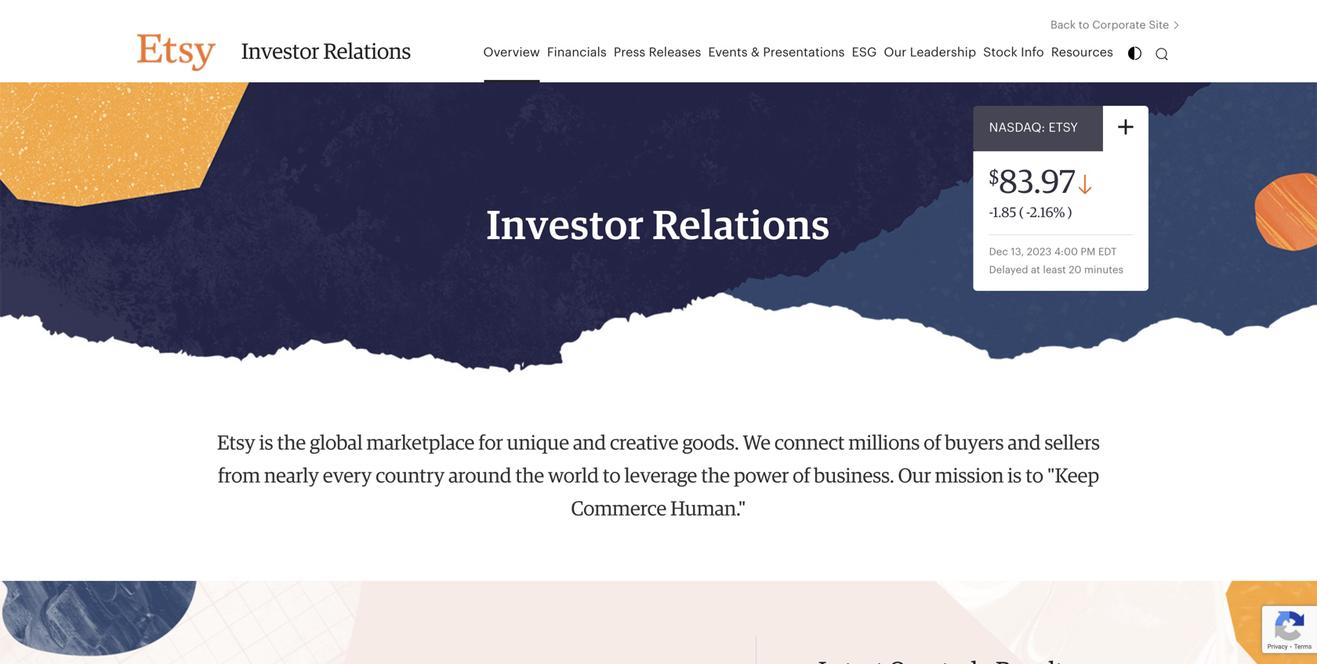 Task type: vqa. For each thing, say whether or not it's contained in the screenshot.
"We
no



Task type: describe. For each thing, give the bounding box(es) containing it.
resources
[[1051, 46, 1114, 59]]

1 - from the left
[[989, 206, 993, 220]]

commerce
[[571, 500, 667, 520]]

leverage
[[625, 467, 697, 487]]

press releases link
[[611, 31, 705, 82]]

stock
[[984, 46, 1018, 59]]

sellers
[[1045, 434, 1100, 454]]

2023
[[1027, 247, 1052, 257]]

connect
[[775, 434, 845, 454]]

power
[[734, 467, 789, 487]]

2.16%
[[1030, 206, 1065, 220]]

press
[[614, 46, 646, 59]]

back to corporate site
[[1051, 20, 1172, 31]]

site
[[1149, 20, 1170, 31]]

edt
[[1099, 247, 1117, 257]]

13,
[[1011, 247, 1024, 257]]

buyers
[[945, 434, 1004, 454]]

marketplace
[[367, 434, 475, 454]]

2 - from the left
[[1026, 206, 1030, 220]]

least
[[1043, 265, 1066, 275]]

etsy is the global marketplace for unique and creative goods. we connect millions of buyers and sellers from nearly every country around the world to leverage the power of business. our mission is to "keep commerce human."
[[217, 434, 1100, 520]]

global
[[310, 434, 363, 454]]

stock info link
[[980, 31, 1048, 82]]

minutes
[[1085, 265, 1124, 275]]

events
[[708, 46, 748, 59]]

delayed
[[989, 265, 1029, 275]]

human."
[[671, 500, 746, 520]]

nasdaq: etsy
[[989, 122, 1078, 134]]

leadership
[[910, 46, 977, 59]]

financials
[[547, 46, 607, 59]]

creative
[[610, 434, 679, 454]]

pm
[[1081, 247, 1096, 257]]

1.85
[[993, 206, 1017, 220]]

our leadership link
[[881, 31, 980, 82]]

world
[[548, 467, 599, 487]]

nasdaq:
[[989, 122, 1046, 134]]

every
[[323, 467, 372, 487]]

financials link
[[544, 31, 611, 82]]

1 horizontal spatial the
[[516, 467, 544, 487]]

dec
[[989, 247, 1008, 257]]

0 vertical spatial is
[[259, 434, 273, 454]]

0 vertical spatial our
[[884, 46, 907, 59]]

events & presentations link
[[705, 31, 849, 82]]

esg
[[852, 46, 877, 59]]

2 and from the left
[[1008, 434, 1041, 454]]

info
[[1021, 46, 1044, 59]]

millions
[[849, 434, 920, 454]]

overview financials press releases events & presentations esg our leadership stock info resources
[[483, 46, 1114, 59]]

from
[[218, 467, 260, 487]]

overview
[[483, 46, 540, 59]]

business.
[[814, 467, 895, 487]]

1 vertical spatial is
[[1008, 467, 1022, 487]]



Task type: locate. For each thing, give the bounding box(es) containing it.
1 horizontal spatial and
[[1008, 434, 1041, 454]]

presentations
[[763, 46, 845, 59]]

at
[[1031, 265, 1041, 275]]

overview link
[[480, 31, 544, 82]]

and up world
[[573, 434, 606, 454]]

around
[[449, 467, 512, 487]]

of down connect at the bottom right of page
[[793, 467, 810, 487]]

0 horizontal spatial the
[[277, 434, 306, 454]]

0 horizontal spatial of
[[793, 467, 810, 487]]

1 horizontal spatial is
[[1008, 467, 1022, 487]]

unique
[[507, 434, 569, 454]]

83.97
[[999, 167, 1076, 200]]

and left sellers
[[1008, 434, 1041, 454]]

is
[[259, 434, 273, 454], [1008, 467, 1022, 487]]

the down the unique
[[516, 467, 544, 487]]

goods.
[[683, 434, 739, 454]]

1 horizontal spatial to
[[1026, 467, 1044, 487]]

and
[[573, 434, 606, 454], [1008, 434, 1041, 454]]

1 and from the left
[[573, 434, 606, 454]]

our inside "etsy is the global marketplace for unique and creative goods. we connect millions of buyers and sellers from nearly every country around the world to leverage the power of business. our mission is to "keep commerce human.""
[[899, 467, 931, 487]]

mission
[[935, 467, 1004, 487]]

2 horizontal spatial to
[[1079, 20, 1090, 31]]

0 horizontal spatial investor relations
[[242, 42, 411, 64]]

1 vertical spatial investor relations
[[487, 207, 831, 248]]

0 vertical spatial relations
[[323, 42, 411, 64]]

releases
[[649, 46, 701, 59]]

the up the nearly
[[277, 434, 306, 454]]

nearly
[[264, 467, 319, 487]]

is right mission
[[1008, 467, 1022, 487]]

0 horizontal spatial and
[[573, 434, 606, 454]]

83.97 -1.85 ( -2.16% )
[[989, 167, 1076, 220]]

- left (
[[989, 206, 993, 220]]

1 vertical spatial relations
[[653, 207, 831, 248]]

0 vertical spatial of
[[924, 434, 941, 454]]

esg link
[[849, 31, 881, 82]]

1 horizontal spatial -
[[1026, 206, 1030, 220]]

resources link
[[1048, 31, 1118, 82]]

1 vertical spatial our
[[899, 467, 931, 487]]

investor relations
[[242, 42, 411, 64], [487, 207, 831, 248]]

our down millions
[[899, 467, 931, 487]]

country
[[376, 467, 445, 487]]

&
[[751, 46, 760, 59]]

we
[[743, 434, 771, 454]]

)
[[1068, 206, 1072, 220]]

to left the "keep
[[1026, 467, 1044, 487]]

(
[[1019, 206, 1024, 220]]

20
[[1069, 265, 1082, 275]]

0 horizontal spatial is
[[259, 434, 273, 454]]

0 vertical spatial investor
[[242, 42, 319, 64]]

0 vertical spatial investor relations
[[242, 42, 411, 64]]

to up commerce at the bottom
[[603, 467, 621, 487]]

0 horizontal spatial investor
[[242, 42, 319, 64]]

2 horizontal spatial the
[[701, 467, 730, 487]]

to right back
[[1079, 20, 1090, 31]]

1 vertical spatial of
[[793, 467, 810, 487]]

None search field
[[1145, 48, 1169, 60]]

back
[[1051, 20, 1076, 31]]

our
[[884, 46, 907, 59], [899, 467, 931, 487]]

the down goods.
[[701, 467, 730, 487]]

"keep
[[1048, 467, 1100, 487]]

0 horizontal spatial relations
[[323, 42, 411, 64]]

of left buyers in the bottom of the page
[[924, 434, 941, 454]]

- right (
[[1026, 206, 1030, 220]]

back to corporate site link
[[1051, 20, 1180, 31]]

0 horizontal spatial -
[[989, 206, 993, 220]]

corporate
[[1093, 20, 1146, 31]]

etsy logo image
[[137, 34, 216, 71]]

-
[[989, 206, 993, 220], [1026, 206, 1030, 220]]

for
[[479, 434, 503, 454]]

1 horizontal spatial relations
[[653, 207, 831, 248]]

1 horizontal spatial investor
[[487, 207, 644, 248]]

is right etsy
[[259, 434, 273, 454]]

1 vertical spatial investor
[[487, 207, 644, 248]]

dec 13, 2023 4:00 pm edt delayed at least 20 minutes
[[989, 247, 1124, 275]]

the
[[277, 434, 306, 454], [516, 467, 544, 487], [701, 467, 730, 487]]

relations
[[323, 42, 411, 64], [653, 207, 831, 248]]

of
[[924, 434, 941, 454], [793, 467, 810, 487]]

etsy
[[217, 434, 255, 454]]

etsy
[[1049, 122, 1078, 134]]

to
[[1079, 20, 1090, 31], [603, 467, 621, 487], [1026, 467, 1044, 487]]

1 horizontal spatial investor relations
[[487, 207, 831, 248]]

0 horizontal spatial to
[[603, 467, 621, 487]]

1 horizontal spatial of
[[924, 434, 941, 454]]

our right esg 'link'
[[884, 46, 907, 59]]

investor
[[242, 42, 319, 64], [487, 207, 644, 248]]

4:00
[[1055, 247, 1078, 257]]



